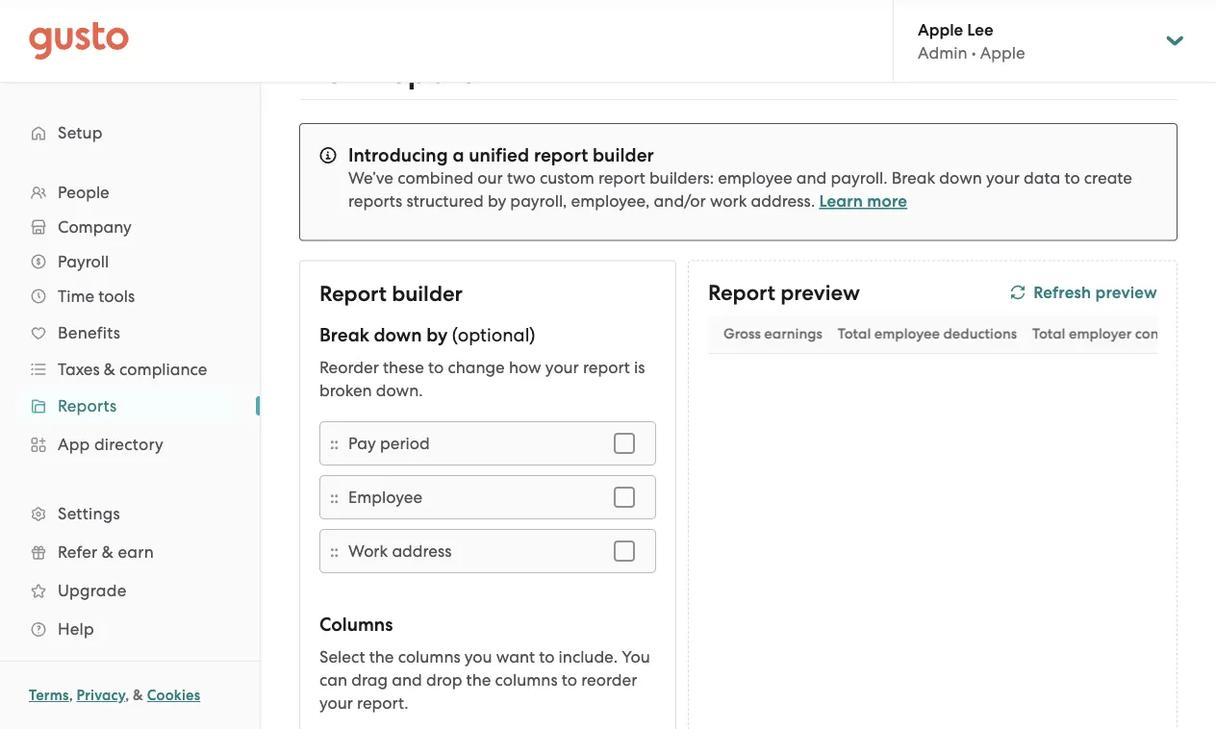 Task type: vqa. For each thing, say whether or not it's contained in the screenshot.
the builder
yes



Task type: describe. For each thing, give the bounding box(es) containing it.
app directory
[[58, 435, 164, 454]]

reports
[[348, 192, 403, 211]]

to down include.
[[562, 670, 578, 690]]

pay
[[349, 434, 376, 453]]

gross
[[724, 325, 761, 342]]

company
[[58, 218, 132, 237]]

want
[[496, 647, 535, 667]]

time
[[58, 287, 94, 306]]

setup
[[58, 123, 103, 142]]

lee
[[968, 19, 994, 39]]

2 vertical spatial &
[[133, 687, 143, 705]]

employer
[[1069, 325, 1132, 342]]

new
[[299, 52, 369, 91]]

reports
[[58, 397, 117, 416]]

preview for report preview
[[781, 281, 861, 306]]

address.
[[751, 192, 815, 211]]

app
[[58, 435, 90, 454]]

to inside we've combined our two custom report builders: employee and payroll. break down your data to create reports structured by payroll, employee, and/or work address.
[[1065, 168, 1081, 188]]

1 vertical spatial builder
[[392, 281, 463, 306]]

we've
[[348, 168, 394, 188]]

and/or
[[654, 192, 706, 211]]

deductions
[[944, 325, 1017, 342]]

1 vertical spatial columns
[[495, 670, 558, 690]]

new report
[[299, 52, 473, 91]]

report preview
[[708, 281, 861, 306]]

report for report preview
[[708, 281, 776, 306]]

refresh preview
[[1034, 283, 1158, 302]]

refresh
[[1034, 283, 1092, 302]]

:: for work address
[[330, 541, 339, 561]]

0 vertical spatial the
[[369, 647, 394, 667]]

work address
[[349, 541, 452, 561]]

earn
[[118, 543, 154, 562]]

0 horizontal spatial columns
[[398, 647, 461, 667]]

app directory link
[[19, 427, 241, 462]]

tools
[[98, 287, 135, 306]]

contribution
[[1136, 325, 1217, 342]]

introducing
[[348, 144, 448, 166]]

settings
[[58, 504, 120, 524]]

company button
[[19, 210, 241, 244]]

your inside select the columns you want to include. you can drag and drop the columns to reorder your report.
[[320, 694, 353, 713]]

preview for refresh preview
[[1096, 283, 1158, 302]]

total for total employee deductions
[[838, 325, 871, 342]]

builder inside introducing a unified report builder alert
[[593, 144, 654, 166]]

1 horizontal spatial the
[[466, 670, 491, 690]]

our
[[478, 168, 503, 188]]

payroll
[[58, 252, 109, 271]]

total for total employer contribution
[[1033, 325, 1066, 342]]

compliance
[[119, 360, 207, 379]]

report inside we've combined our two custom report builders: employee and payroll. break down your data to create reports structured by payroll, employee, and/or work address.
[[599, 168, 646, 188]]

reorder these to change how your report is broken down.
[[320, 358, 645, 400]]

your inside we've combined our two custom report builders: employee and payroll. break down your data to create reports structured by payroll, employee, and/or work address.
[[987, 168, 1020, 188]]

gross earnings
[[724, 325, 823, 342]]

benefits
[[58, 323, 120, 343]]

period
[[380, 434, 430, 453]]

a
[[453, 144, 464, 166]]

0 horizontal spatial break
[[320, 324, 370, 346]]

drag
[[352, 670, 388, 690]]

to right want
[[539, 647, 555, 667]]

report inside reorder these to change how your report is broken down.
[[583, 358, 630, 377]]

we've combined our two custom report builders: employee and payroll. break down your data to create reports structured by payroll, employee, and/or work address.
[[348, 168, 1133, 211]]

home image
[[29, 22, 129, 60]]

learn more link
[[820, 192, 908, 211]]

people button
[[19, 175, 241, 210]]

how
[[509, 358, 542, 377]]

select the columns you want to include. you can drag and drop the columns to reorder your report.
[[320, 647, 650, 713]]

& for compliance
[[104, 360, 115, 379]]

people
[[58, 183, 109, 202]]

reorder
[[582, 670, 637, 690]]

cookies
[[147, 687, 200, 705]]

1 vertical spatial employee
[[875, 325, 940, 342]]

broken
[[320, 381, 372, 400]]

break inside we've combined our two custom report builders: employee and payroll. break down your data to create reports structured by payroll, employee, and/or work address.
[[892, 168, 936, 188]]

break down by (optional)
[[320, 324, 536, 346]]

these
[[383, 358, 424, 377]]

can
[[320, 670, 348, 690]]

report up custom
[[534, 144, 588, 166]]

reports link
[[19, 389, 241, 424]]

custom
[[540, 168, 595, 188]]

employee
[[349, 488, 423, 507]]

refer & earn link
[[19, 535, 241, 570]]



Task type: locate. For each thing, give the bounding box(es) containing it.
employee up work
[[718, 168, 793, 188]]

0 horizontal spatial the
[[369, 647, 394, 667]]

to inside reorder these to change how your report is broken down.
[[428, 358, 444, 377]]

your left data
[[987, 168, 1020, 188]]

report for report builder
[[320, 281, 387, 306]]

(optional)
[[452, 324, 536, 346]]

& inside dropdown button
[[104, 360, 115, 379]]

1 , from the left
[[69, 687, 73, 705]]

more
[[868, 192, 908, 211]]

down inside we've combined our two custom report builders: employee and payroll. break down your data to create reports structured by payroll, employee, and/or work address.
[[940, 168, 983, 188]]

and up the address.
[[797, 168, 827, 188]]

benefits link
[[19, 316, 241, 350]]

by inside we've combined our two custom report builders: employee and payroll. break down your data to create reports structured by payroll, employee, and/or work address.
[[488, 192, 506, 211]]

employee left deductions
[[875, 325, 940, 342]]

builder up break down by (optional)
[[392, 281, 463, 306]]

2 total from the left
[[1033, 325, 1066, 342]]

:: for pay period
[[330, 433, 339, 453]]

payroll button
[[19, 244, 241, 279]]

1 horizontal spatial and
[[797, 168, 827, 188]]

0 horizontal spatial your
[[320, 694, 353, 713]]

unified
[[469, 144, 530, 166]]

time tools
[[58, 287, 135, 306]]

& left cookies button
[[133, 687, 143, 705]]

break
[[892, 168, 936, 188], [320, 324, 370, 346]]

1 vertical spatial break
[[320, 324, 370, 346]]

builder
[[593, 144, 654, 166], [392, 281, 463, 306]]

payroll,
[[510, 192, 567, 211]]

0 horizontal spatial and
[[392, 670, 422, 690]]

taxes & compliance button
[[19, 352, 241, 387]]

two
[[507, 168, 536, 188]]

privacy link
[[77, 687, 125, 705]]

•
[[972, 43, 977, 62]]

employee,
[[571, 192, 650, 211]]

total employee deductions
[[838, 325, 1017, 342]]

your inside reorder these to change how your report is broken down.
[[546, 358, 579, 377]]

0 vertical spatial break
[[892, 168, 936, 188]]

your down 'can'
[[320, 694, 353, 713]]

1 :: from the top
[[330, 433, 339, 453]]

2 horizontal spatial your
[[987, 168, 1020, 188]]

0 horizontal spatial total
[[838, 325, 871, 342]]

module__icon___go7vc image
[[1011, 285, 1026, 300]]

report up gross
[[708, 281, 776, 306]]

columns up drop
[[398, 647, 461, 667]]

, left cookies button
[[125, 687, 129, 705]]

change
[[448, 358, 505, 377]]

the down you
[[466, 670, 491, 690]]

work
[[710, 192, 747, 211]]

1 horizontal spatial by
[[488, 192, 506, 211]]

1 horizontal spatial down
[[940, 168, 983, 188]]

and inside we've combined our two custom report builders: employee and payroll. break down your data to create reports structured by payroll, employee, and/or work address.
[[797, 168, 827, 188]]

apple
[[918, 19, 964, 39], [981, 43, 1026, 62]]

the
[[369, 647, 394, 667], [466, 670, 491, 690]]

address
[[392, 541, 452, 561]]

total down refresh
[[1033, 325, 1066, 342]]

1 horizontal spatial columns
[[495, 670, 558, 690]]

report up reorder
[[320, 281, 387, 306]]

preview up total employer contribution
[[1096, 283, 1158, 302]]

to right data
[[1065, 168, 1081, 188]]

0 vertical spatial down
[[940, 168, 983, 188]]

taxes & compliance
[[58, 360, 207, 379]]

:: left work
[[330, 541, 339, 561]]

1 horizontal spatial apple
[[981, 43, 1026, 62]]

your
[[987, 168, 1020, 188], [546, 358, 579, 377], [320, 694, 353, 713]]

admin
[[918, 43, 968, 62]]

to
[[1065, 168, 1081, 188], [428, 358, 444, 377], [539, 647, 555, 667], [562, 670, 578, 690]]

employee inside we've combined our two custom report builders: employee and payroll. break down your data to create reports structured by payroll, employee, and/or work address.
[[718, 168, 793, 188]]

learn
[[820, 192, 864, 211]]

:: left the employee on the left bottom of the page
[[330, 487, 339, 507]]

apple up admin
[[918, 19, 964, 39]]

taxes
[[58, 360, 100, 379]]

setup link
[[19, 116, 241, 150]]

terms , privacy , & cookies
[[29, 687, 200, 705]]

learn more
[[820, 192, 908, 211]]

earnings
[[765, 325, 823, 342]]

break up reorder
[[320, 324, 370, 346]]

structured
[[407, 192, 484, 211]]

::
[[330, 433, 339, 453], [330, 487, 339, 507], [330, 541, 339, 561]]

total
[[838, 325, 871, 342], [1033, 325, 1066, 342]]

directory
[[94, 435, 164, 454]]

report up introducing
[[377, 52, 473, 91]]

down left data
[[940, 168, 983, 188]]

by left (optional)
[[427, 324, 448, 346]]

by
[[488, 192, 506, 211], [427, 324, 448, 346]]

upgrade
[[58, 581, 127, 601]]

preview up earnings
[[781, 281, 861, 306]]

0 vertical spatial columns
[[398, 647, 461, 667]]

to right the these
[[428, 358, 444, 377]]

privacy
[[77, 687, 125, 705]]

1 vertical spatial your
[[546, 358, 579, 377]]

0 horizontal spatial report
[[320, 281, 387, 306]]

1 vertical spatial apple
[[981, 43, 1026, 62]]

total right earnings
[[838, 325, 871, 342]]

refer & earn
[[58, 543, 154, 562]]

report.
[[357, 694, 409, 713]]

1 horizontal spatial total
[[1033, 325, 1066, 342]]

1 report from the left
[[320, 281, 387, 306]]

1 horizontal spatial employee
[[875, 325, 940, 342]]

2 vertical spatial your
[[320, 694, 353, 713]]

1 horizontal spatial builder
[[593, 144, 654, 166]]

create
[[1085, 168, 1133, 188]]

columns down want
[[495, 670, 558, 690]]

pay period
[[349, 434, 430, 453]]

1 horizontal spatial preview
[[1096, 283, 1158, 302]]

upgrade link
[[19, 574, 241, 608]]

0 vertical spatial ::
[[330, 433, 339, 453]]

:: for employee
[[330, 487, 339, 507]]

, left the privacy
[[69, 687, 73, 705]]

1 vertical spatial by
[[427, 324, 448, 346]]

you
[[465, 647, 492, 667]]

0 horizontal spatial apple
[[918, 19, 964, 39]]

0 horizontal spatial down
[[374, 324, 422, 346]]

report left is
[[583, 358, 630, 377]]

0 vertical spatial &
[[104, 360, 115, 379]]

the up drag
[[369, 647, 394, 667]]

0 horizontal spatial preview
[[781, 281, 861, 306]]

report
[[377, 52, 473, 91], [534, 144, 588, 166], [599, 168, 646, 188], [583, 358, 630, 377]]

0 horizontal spatial by
[[427, 324, 448, 346]]

list
[[0, 175, 260, 649]]

2 :: from the top
[[330, 487, 339, 507]]

2 vertical spatial ::
[[330, 541, 339, 561]]

columns
[[320, 614, 393, 636]]

drop
[[426, 670, 462, 690]]

0 vertical spatial apple
[[918, 19, 964, 39]]

combined
[[398, 168, 474, 188]]

you
[[622, 647, 650, 667]]

0 horizontal spatial builder
[[392, 281, 463, 306]]

refresh preview button
[[1011, 281, 1158, 307]]

:: left pay
[[330, 433, 339, 453]]

gusto navigation element
[[0, 83, 260, 680]]

columns
[[398, 647, 461, 667], [495, 670, 558, 690]]

& left earn
[[102, 543, 114, 562]]

1 horizontal spatial report
[[708, 281, 776, 306]]

work
[[349, 541, 388, 561]]

apple right •
[[981, 43, 1026, 62]]

& right taxes
[[104, 360, 115, 379]]

and inside select the columns you want to include. you can drag and drop the columns to reorder your report.
[[392, 670, 422, 690]]

0 vertical spatial your
[[987, 168, 1020, 188]]

payroll.
[[831, 168, 888, 188]]

down up the these
[[374, 324, 422, 346]]

1 total from the left
[[838, 325, 871, 342]]

0 vertical spatial builder
[[593, 144, 654, 166]]

preview inside button
[[1096, 283, 1158, 302]]

by down our at the top left of the page
[[488, 192, 506, 211]]

list containing people
[[0, 175, 260, 649]]

cookies button
[[147, 684, 200, 707]]

is
[[634, 358, 645, 377]]

3 :: from the top
[[330, 541, 339, 561]]

0 vertical spatial and
[[797, 168, 827, 188]]

2 report from the left
[[708, 281, 776, 306]]

1 vertical spatial down
[[374, 324, 422, 346]]

report builder
[[320, 281, 463, 306]]

1 vertical spatial ::
[[330, 487, 339, 507]]

& for earn
[[102, 543, 114, 562]]

time tools button
[[19, 279, 241, 314]]

apple lee admin • apple
[[918, 19, 1026, 62]]

None checkbox
[[604, 422, 646, 464], [604, 476, 646, 518], [604, 530, 646, 572], [604, 422, 646, 464], [604, 476, 646, 518], [604, 530, 646, 572]]

builders:
[[650, 168, 714, 188]]

report up employee, in the top of the page
[[599, 168, 646, 188]]

2 , from the left
[[125, 687, 129, 705]]

your right how
[[546, 358, 579, 377]]

employee
[[718, 168, 793, 188], [875, 325, 940, 342]]

0 vertical spatial by
[[488, 192, 506, 211]]

include.
[[559, 647, 618, 667]]

break up more
[[892, 168, 936, 188]]

help link
[[19, 612, 241, 647]]

down.
[[376, 381, 423, 400]]

builder up employee, in the top of the page
[[593, 144, 654, 166]]

and up report.
[[392, 670, 422, 690]]

0 horizontal spatial employee
[[718, 168, 793, 188]]

introducing a unified report builder alert
[[299, 123, 1178, 241]]

1 vertical spatial &
[[102, 543, 114, 562]]

total employer contribution
[[1033, 325, 1217, 342]]

0 vertical spatial employee
[[718, 168, 793, 188]]

help
[[58, 620, 94, 639]]

report
[[320, 281, 387, 306], [708, 281, 776, 306]]

1 horizontal spatial break
[[892, 168, 936, 188]]

terms link
[[29, 687, 69, 705]]

reorder
[[320, 358, 379, 377]]

1 vertical spatial the
[[466, 670, 491, 690]]

0 horizontal spatial ,
[[69, 687, 73, 705]]

terms
[[29, 687, 69, 705]]

1 horizontal spatial your
[[546, 358, 579, 377]]

1 vertical spatial and
[[392, 670, 422, 690]]

down
[[940, 168, 983, 188], [374, 324, 422, 346]]

1 horizontal spatial ,
[[125, 687, 129, 705]]

introducing a unified report builder
[[348, 144, 654, 166]]

data
[[1024, 168, 1061, 188]]



